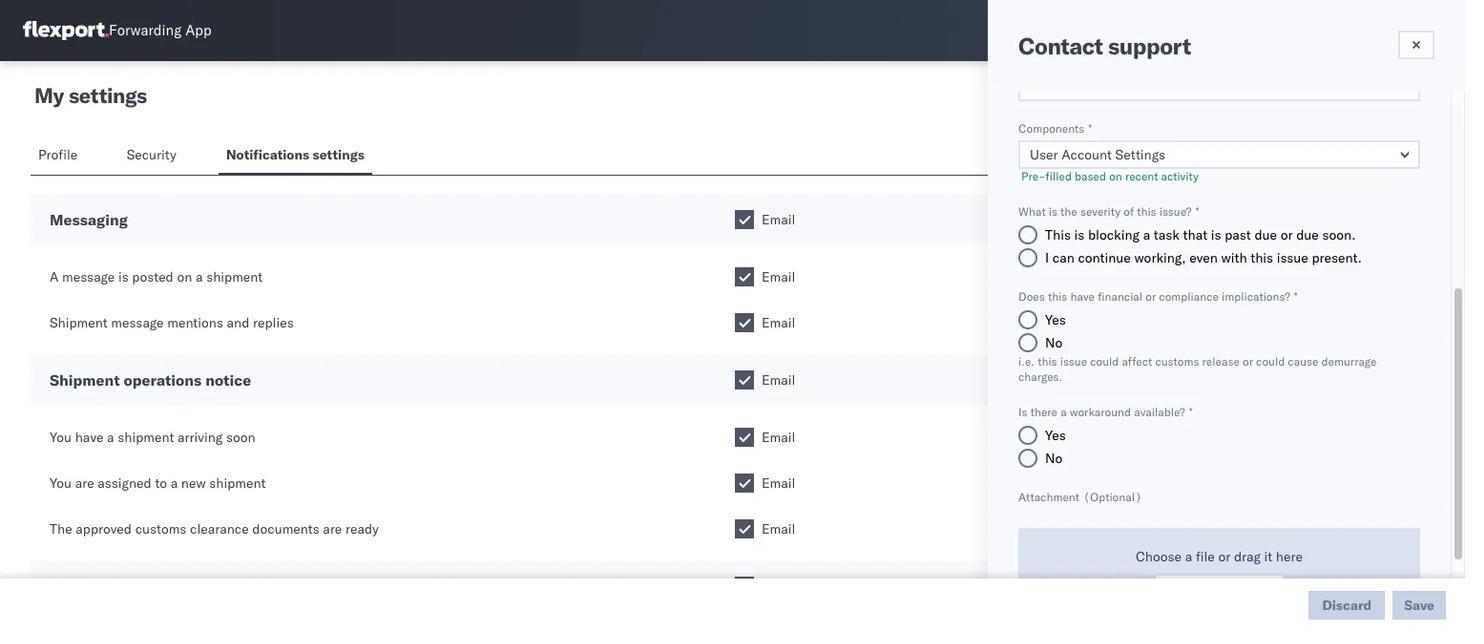 Task type: describe. For each thing, give the bounding box(es) containing it.
0 horizontal spatial have
[[75, 429, 104, 446]]

operations
[[124, 370, 202, 390]]

replies
[[253, 314, 294, 331]]

task
[[1154, 226, 1180, 243]]

i.e. this issue could affect customs release or could cause demurrage charges.
[[1019, 354, 1377, 384]]

approved
[[76, 520, 132, 538]]

(optional)
[[1084, 490, 1142, 504]]

documents
[[252, 520, 320, 538]]

is there a workaround available? *
[[1019, 405, 1193, 419]]

can
[[1053, 249, 1075, 266]]

ready
[[346, 520, 379, 538]]

arriving
[[178, 429, 223, 446]]

is right this
[[1075, 226, 1085, 243]]

this
[[1045, 226, 1071, 243]]

1 email from the top
[[762, 211, 796, 228]]

0 vertical spatial are
[[75, 475, 94, 492]]

clearance
[[190, 520, 249, 538]]

you are assigned to a new shipment
[[50, 475, 266, 492]]

email for mentions
[[762, 314, 796, 331]]

contact support
[[1019, 32, 1191, 60]]

app
[[185, 21, 212, 40]]

based
[[1075, 169, 1107, 183]]

1 could from the left
[[1091, 354, 1119, 369]]

that
[[1183, 226, 1208, 243]]

a left task
[[1143, 226, 1151, 243]]

available?
[[1134, 405, 1186, 419]]

what is the severity of this issue? *
[[1019, 204, 1199, 219]]

is
[[1019, 405, 1028, 419]]

a inside 'browse for a file' button
[[1240, 580, 1247, 597]]

pre-
[[1022, 169, 1046, 183]]

this right 'of'
[[1137, 204, 1157, 219]]

settings for my settings
[[69, 82, 147, 109]]

work assignments
[[50, 577, 186, 596]]

0 horizontal spatial file
[[1196, 548, 1215, 565]]

1 vertical spatial on
[[177, 268, 192, 285]]

new
[[181, 475, 206, 492]]

security button
[[119, 137, 188, 175]]

is left the
[[1049, 204, 1058, 219]]

browse for a file
[[1168, 580, 1271, 597]]

mentions
[[167, 314, 223, 331]]

settings for notifications settings
[[313, 146, 365, 163]]

working,
[[1135, 249, 1186, 266]]

0 vertical spatial have
[[1071, 289, 1095, 304]]

i can continue working, even with this issue present.
[[1045, 249, 1362, 266]]

a right choose
[[1186, 548, 1193, 565]]

forwarding app
[[109, 21, 212, 40]]

implications?
[[1222, 289, 1291, 304]]

the
[[1061, 204, 1078, 219]]

a message is posted on a shipment
[[50, 268, 263, 285]]

there
[[1031, 405, 1058, 419]]

soon
[[226, 429, 255, 446]]

os
[[1411, 23, 1430, 37]]

recent
[[1126, 169, 1158, 183]]

message for a
[[62, 268, 115, 285]]

messaging
[[50, 210, 128, 229]]

yes for there
[[1045, 427, 1066, 444]]

cause
[[1288, 354, 1319, 369]]

a right there
[[1061, 405, 1067, 419]]

components
[[1019, 121, 1085, 136]]

a right to
[[171, 475, 178, 492]]

customs inside i.e. this issue could affect customs release or could cause demurrage charges.
[[1156, 354, 1200, 369]]

is right that
[[1211, 226, 1222, 243]]

is left 'posted'
[[118, 268, 129, 285]]

and
[[227, 314, 250, 331]]

email for assigned
[[762, 475, 796, 492]]

pre-filled based on recent activity
[[1019, 169, 1199, 183]]

filled
[[1046, 169, 1072, 183]]

notice
[[205, 370, 251, 390]]

Search Shipments (/) text field
[[1100, 16, 1284, 45]]

this right does
[[1048, 289, 1068, 304]]

email for notice
[[762, 371, 796, 389]]

flexport. image
[[23, 21, 109, 40]]

a up mentions
[[196, 268, 203, 285]]

2 could from the left
[[1257, 354, 1285, 369]]

shipment message mentions and replies
[[50, 314, 294, 331]]

work
[[50, 577, 88, 596]]

0 horizontal spatial customs
[[135, 520, 187, 538]]

shipment for shipment operations notice
[[50, 370, 120, 390]]

os button
[[1399, 9, 1443, 53]]

* right "components"
[[1089, 121, 1092, 136]]

activity
[[1161, 169, 1199, 183]]

the
[[50, 520, 72, 538]]

attachment
[[1019, 490, 1080, 504]]

this inside i.e. this issue could affect customs release or could cause demurrage charges.
[[1038, 354, 1057, 369]]

assigned
[[98, 475, 152, 492]]

shipment operations notice
[[50, 370, 251, 390]]

compliance
[[1159, 289, 1219, 304]]

shipment for new
[[209, 475, 266, 492]]

* right the implications?
[[1294, 289, 1298, 304]]

shipment for a
[[206, 268, 263, 285]]

i.e.
[[1019, 354, 1035, 369]]

it
[[1265, 548, 1273, 565]]

even
[[1190, 249, 1218, 266]]

components *
[[1019, 121, 1092, 136]]

workaround
[[1070, 405, 1131, 419]]

you for you are assigned to a new shipment
[[50, 475, 72, 492]]



Task type: locate. For each thing, give the bounding box(es) containing it.
to
[[155, 475, 167, 492]]

assignments
[[92, 577, 186, 596]]

this up charges.
[[1038, 354, 1057, 369]]

1 horizontal spatial customs
[[1156, 354, 1200, 369]]

file inside button
[[1251, 580, 1271, 597]]

settings right notifications
[[313, 146, 365, 163]]

you
[[50, 429, 72, 446], [50, 475, 72, 492]]

demurrage
[[1322, 354, 1377, 369]]

this right with
[[1251, 249, 1274, 266]]

0 vertical spatial shipment
[[206, 268, 263, 285]]

1 vertical spatial shipment
[[118, 429, 174, 446]]

email for customs
[[762, 520, 796, 538]]

1 horizontal spatial due
[[1297, 226, 1319, 243]]

1 horizontal spatial have
[[1071, 289, 1095, 304]]

my settings
[[34, 82, 147, 109]]

message for shipment
[[111, 314, 164, 331]]

issue up charges.
[[1060, 354, 1088, 369]]

None checkbox
[[735, 267, 754, 286], [735, 370, 754, 390], [735, 267, 754, 286], [735, 370, 754, 390]]

choose a file or drag it here
[[1136, 548, 1303, 565]]

2 due from the left
[[1297, 226, 1319, 243]]

release
[[1203, 354, 1240, 369]]

a up assigned
[[107, 429, 114, 446]]

continue
[[1078, 249, 1131, 266]]

shipment up you are assigned to a new shipment
[[118, 429, 174, 446]]

None text field
[[1019, 73, 1421, 101]]

no up charges.
[[1045, 334, 1063, 351]]

issue inside i.e. this issue could affect customs release or could cause demurrage charges.
[[1060, 354, 1088, 369]]

are
[[75, 475, 94, 492], [323, 520, 342, 538]]

forwarding
[[109, 21, 182, 40]]

0 vertical spatial yes
[[1045, 311, 1066, 328]]

1 vertical spatial no
[[1045, 450, 1063, 467]]

shipment up and
[[206, 268, 263, 285]]

due
[[1255, 226, 1278, 243], [1297, 226, 1319, 243]]

present.
[[1312, 249, 1362, 266]]

or left the drag
[[1219, 548, 1231, 565]]

0 vertical spatial on
[[1110, 169, 1123, 183]]

no for there
[[1045, 450, 1063, 467]]

on right based
[[1110, 169, 1123, 183]]

1 no from the top
[[1045, 334, 1063, 351]]

1 vertical spatial issue
[[1060, 354, 1088, 369]]

are left ready
[[323, 520, 342, 538]]

my
[[34, 82, 64, 109]]

2 yes from the top
[[1045, 427, 1066, 444]]

contact
[[1019, 32, 1103, 60]]

* right available? on the bottom of the page
[[1189, 405, 1193, 419]]

* right issue?
[[1196, 204, 1199, 219]]

1 yes from the top
[[1045, 311, 1066, 328]]

1 horizontal spatial could
[[1257, 354, 1285, 369]]

no
[[1045, 334, 1063, 351], [1045, 450, 1063, 467]]

affect
[[1122, 354, 1153, 369]]

0 vertical spatial issue
[[1277, 249, 1309, 266]]

past
[[1225, 226, 1251, 243]]

1 vertical spatial message
[[111, 314, 164, 331]]

or inside i.e. this issue could affect customs release or could cause demurrage charges.
[[1243, 354, 1254, 369]]

have
[[1071, 289, 1095, 304], [75, 429, 104, 446]]

8 email from the top
[[762, 578, 796, 595]]

1 vertical spatial you
[[50, 475, 72, 492]]

4 email from the top
[[762, 371, 796, 389]]

shipment for shipment message mentions and replies
[[50, 314, 108, 331]]

financial
[[1098, 289, 1143, 304]]

for
[[1218, 580, 1236, 597]]

settings inside button
[[313, 146, 365, 163]]

issue
[[1277, 249, 1309, 266], [1060, 354, 1088, 369]]

customs down to
[[135, 520, 187, 538]]

2 shipment from the top
[[50, 370, 120, 390]]

1 vertical spatial shipment
[[50, 370, 120, 390]]

2 you from the top
[[50, 475, 72, 492]]

this is blocking a task that is past due or due soon.
[[1045, 226, 1356, 243]]

blocking
[[1088, 226, 1140, 243]]

a right for
[[1240, 580, 1247, 597]]

0 horizontal spatial on
[[177, 268, 192, 285]]

does this have financial or compliance implications? *
[[1019, 289, 1298, 304]]

shipment left operations
[[50, 370, 120, 390]]

support
[[1108, 32, 1191, 60]]

email
[[762, 211, 796, 228], [762, 268, 796, 285], [762, 314, 796, 331], [762, 371, 796, 389], [762, 429, 796, 446], [762, 475, 796, 492], [762, 520, 796, 538], [762, 578, 796, 595]]

0 vertical spatial customs
[[1156, 354, 1200, 369]]

0 horizontal spatial could
[[1091, 354, 1119, 369]]

1 horizontal spatial on
[[1110, 169, 1123, 183]]

0 horizontal spatial due
[[1255, 226, 1278, 243]]

message right a
[[62, 268, 115, 285]]

7 email from the top
[[762, 520, 796, 538]]

1 horizontal spatial file
[[1251, 580, 1271, 597]]

issue?
[[1160, 204, 1192, 219]]

security
[[127, 146, 177, 163]]

could left the cause
[[1257, 354, 1285, 369]]

or right past
[[1281, 226, 1293, 243]]

1 you from the top
[[50, 429, 72, 446]]

the approved customs clearance documents are ready
[[50, 520, 379, 538]]

message
[[62, 268, 115, 285], [111, 314, 164, 331]]

you have a shipment arriving soon
[[50, 429, 255, 446]]

email for is
[[762, 268, 796, 285]]

browse
[[1168, 580, 1215, 597]]

with
[[1222, 249, 1247, 266]]

settings right 'my'
[[69, 82, 147, 109]]

1 shipment from the top
[[50, 314, 108, 331]]

due left soon.
[[1297, 226, 1319, 243]]

1 horizontal spatial are
[[323, 520, 342, 538]]

a
[[1143, 226, 1151, 243], [196, 268, 203, 285], [1061, 405, 1067, 419], [107, 429, 114, 446], [171, 475, 178, 492], [1186, 548, 1193, 565], [1240, 580, 1247, 597]]

of
[[1124, 204, 1134, 219]]

what
[[1019, 204, 1046, 219]]

6 email from the top
[[762, 475, 796, 492]]

0 vertical spatial message
[[62, 268, 115, 285]]

3 email from the top
[[762, 314, 796, 331]]

drag
[[1234, 548, 1261, 565]]

User Account Settings text field
[[1019, 140, 1421, 169]]

profile
[[38, 146, 78, 163]]

1 horizontal spatial issue
[[1277, 249, 1309, 266]]

shipment down a
[[50, 314, 108, 331]]

1 horizontal spatial settings
[[313, 146, 365, 163]]

file up 'browse for a file' button
[[1196, 548, 1215, 565]]

browse for a file button
[[1155, 574, 1285, 602]]

1 vertical spatial customs
[[135, 520, 187, 538]]

shipment right new
[[209, 475, 266, 492]]

0 vertical spatial settings
[[69, 82, 147, 109]]

email for a
[[762, 429, 796, 446]]

or right release at right
[[1243, 354, 1254, 369]]

file down it
[[1251, 580, 1271, 597]]

forwarding app link
[[23, 21, 212, 40]]

5 email from the top
[[762, 429, 796, 446]]

0 vertical spatial file
[[1196, 548, 1215, 565]]

here
[[1276, 548, 1303, 565]]

charges.
[[1019, 369, 1063, 384]]

yes up charges.
[[1045, 311, 1066, 328]]

yes for this
[[1045, 311, 1066, 328]]

this
[[1137, 204, 1157, 219], [1251, 249, 1274, 266], [1048, 289, 1068, 304], [1038, 354, 1057, 369]]

settings
[[69, 82, 147, 109], [313, 146, 365, 163]]

i
[[1045, 249, 1049, 266]]

customs
[[1156, 354, 1200, 369], [135, 520, 187, 538]]

does
[[1019, 289, 1045, 304]]

have up assigned
[[75, 429, 104, 446]]

a
[[50, 268, 59, 285]]

issue left present.
[[1277, 249, 1309, 266]]

soon.
[[1323, 226, 1356, 243]]

attachment (optional)
[[1019, 490, 1142, 504]]

no up attachment
[[1045, 450, 1063, 467]]

choose
[[1136, 548, 1182, 565]]

due right past
[[1255, 226, 1278, 243]]

could left affect
[[1091, 354, 1119, 369]]

profile button
[[31, 137, 88, 175]]

1 vertical spatial are
[[323, 520, 342, 538]]

notifications settings button
[[219, 137, 372, 175]]

0 vertical spatial no
[[1045, 334, 1063, 351]]

0 horizontal spatial are
[[75, 475, 94, 492]]

1 vertical spatial file
[[1251, 580, 1271, 597]]

2 vertical spatial shipment
[[209, 475, 266, 492]]

notifications
[[226, 146, 309, 163]]

0 horizontal spatial issue
[[1060, 354, 1088, 369]]

could
[[1091, 354, 1119, 369], [1257, 354, 1285, 369]]

1 due from the left
[[1255, 226, 1278, 243]]

2 email from the top
[[762, 268, 796, 285]]

have left financial
[[1071, 289, 1095, 304]]

severity
[[1081, 204, 1121, 219]]

posted
[[132, 268, 174, 285]]

*
[[1089, 121, 1092, 136], [1196, 204, 1199, 219], [1294, 289, 1298, 304], [1189, 405, 1193, 419]]

0 vertical spatial shipment
[[50, 314, 108, 331]]

None checkbox
[[735, 210, 754, 229], [735, 313, 754, 332], [735, 428, 754, 447], [735, 474, 754, 493], [735, 519, 754, 538], [735, 577, 754, 596], [735, 210, 754, 229], [735, 313, 754, 332], [735, 428, 754, 447], [735, 474, 754, 493], [735, 519, 754, 538], [735, 577, 754, 596]]

2 no from the top
[[1045, 450, 1063, 467]]

or right financial
[[1146, 289, 1156, 304]]

1 vertical spatial settings
[[313, 146, 365, 163]]

0 horizontal spatial settings
[[69, 82, 147, 109]]

1 vertical spatial yes
[[1045, 427, 1066, 444]]

yes
[[1045, 311, 1066, 328], [1045, 427, 1066, 444]]

notifications settings
[[226, 146, 365, 163]]

on right 'posted'
[[177, 268, 192, 285]]

message down 'posted'
[[111, 314, 164, 331]]

yes down there
[[1045, 427, 1066, 444]]

1 vertical spatial have
[[75, 429, 104, 446]]

0 vertical spatial you
[[50, 429, 72, 446]]

you for you have a shipment arriving soon
[[50, 429, 72, 446]]

are left assigned
[[75, 475, 94, 492]]

shipment
[[206, 268, 263, 285], [118, 429, 174, 446], [209, 475, 266, 492]]

no for this
[[1045, 334, 1063, 351]]

customs right affect
[[1156, 354, 1200, 369]]



Task type: vqa. For each thing, say whether or not it's contained in the screenshot.
a in the button
yes



